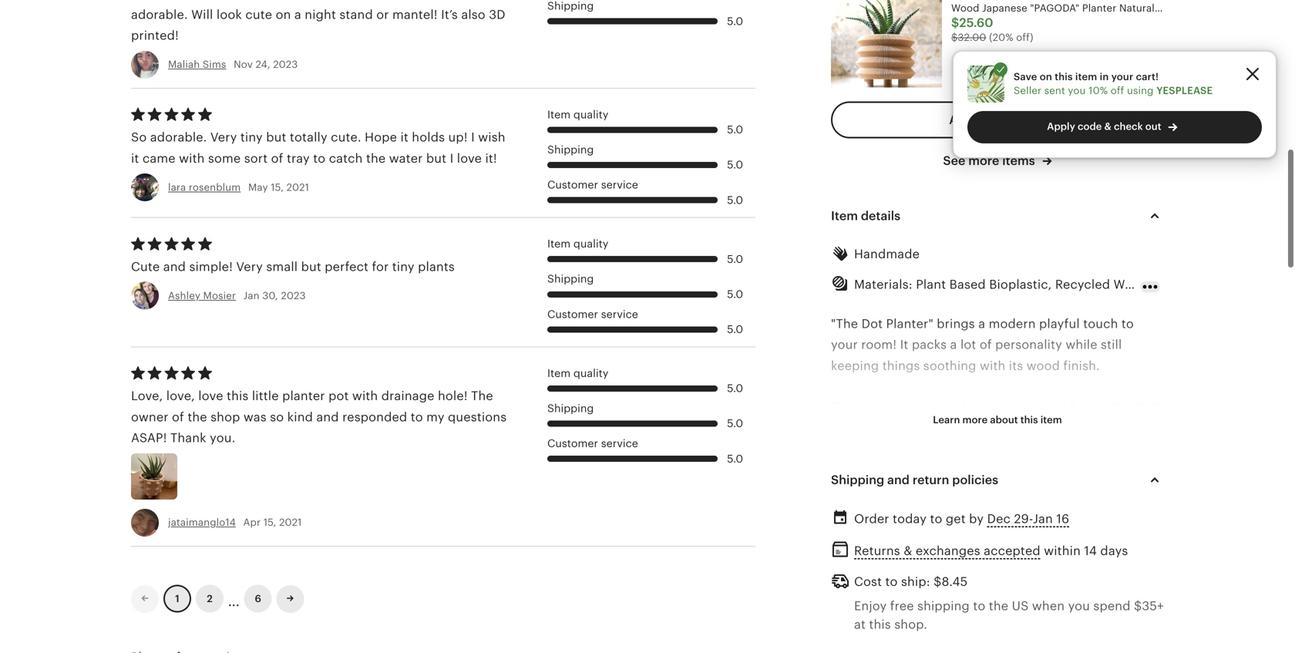Task type: describe. For each thing, give the bounding box(es) containing it.
13.7
[[1040, 610, 1063, 624]]

come
[[881, 401, 914, 415]]

0 vertical spatial $
[[951, 16, 959, 30]]

16
[[1057, 512, 1070, 526]]

learn more about this item
[[933, 414, 1062, 426]]

2.25"
[[925, 527, 955, 540]]

2 wood from the left
[[1158, 2, 1186, 14]]

9 5.0 from the top
[[727, 417, 743, 430]]

see more items
[[943, 154, 1038, 168]]

finisjh
[[1189, 2, 1220, 14]]

shipping for so adorable. very tiny but totally cute. hope it holds up! i wish it came with some sort of tray to catch the water but i love it!
[[547, 143, 594, 156]]

2 5.0 from the top
[[727, 123, 743, 136]]

item for so adorable. very tiny but totally cute. hope it holds up! i wish it came with some sort of tray to catch the water but i love it!
[[547, 108, 571, 120]]

tiny inside 'pot is super cute. i ordered the smallest size and it's tiny and adorable. will look cute on a night stand or mantel! it's also 3d printed!'
[[445, 0, 467, 1]]

with inside love, love, love this little planter pot with drainage hole! the owner of the shop was so kind and responded to my questions asap! thank you.
[[352, 389, 378, 403]]

simple!
[[189, 260, 233, 274]]

2 vertical spatial cm
[[1008, 610, 1027, 624]]

code
[[1078, 121, 1102, 132]]

to inside enjoy free shipping to the us when you spend $35+ at this shop.
[[973, 599, 986, 613]]

…
[[228, 587, 240, 610]]

it!
[[485, 151, 497, 165]]

small
[[266, 260, 298, 274]]

item details button
[[817, 197, 1178, 234]]

with inside 'they all come with a drainage hole and 3 little "feet". if you prefer not to have the hole or feet, please leave me a note.'
[[918, 401, 944, 415]]

0 vertical spatial pots)
[[928, 547, 958, 561]]

bioplastic,
[[989, 277, 1052, 291]]

the inside 'they all come with a drainage hole and 3 little "feet". if you prefer not to have the hole or feet, please leave me a note.'
[[967, 422, 987, 436]]

1 vertical spatial hole
[[990, 422, 1016, 436]]

you inside enjoy free shipping to the us when you spend $35+ at this shop.
[[1068, 599, 1090, 613]]

more for learn
[[963, 414, 988, 426]]

you.
[[210, 431, 236, 445]]

2 vertical spatial inch
[[899, 631, 925, 645]]

policies
[[952, 473, 999, 487]]

sent
[[1045, 85, 1065, 96]]

8 5.0 from the top
[[727, 382, 743, 394]]

1 vertical spatial jan
[[1033, 512, 1053, 526]]

pot
[[131, 0, 151, 1]]

smallest
[[320, 0, 369, 1]]

this inside enjoy free shipping to the us when you spend $35+ at this shop.
[[869, 618, 891, 632]]

us
[[1012, 599, 1029, 613]]

get
[[946, 512, 966, 526]]

things
[[883, 359, 920, 373]]

1 vertical spatial cm
[[1017, 568, 1036, 582]]

i inside 'pot is super cute. i ordered the smallest size and it's tiny and adorable. will look cute on a night stand or mantel! it's also 3d printed!'
[[238, 0, 242, 1]]

leave
[[1109, 422, 1140, 436]]

adorable. inside 'pot is super cute. i ordered the smallest size and it's tiny and adorable. will look cute on a night stand or mantel! it's also 3d printed!'
[[131, 8, 188, 22]]

printed!
[[131, 29, 179, 42]]

mosier
[[203, 290, 236, 301]]

modern
[[989, 317, 1036, 331]]

in
[[1100, 71, 1109, 82]]

ordered
[[245, 0, 293, 1]]

1 vertical spatial cm)
[[1071, 568, 1094, 582]]

still
[[1101, 338, 1122, 352]]

all inside 'they all come with a drainage hole and 3 little "feet". if you prefer not to have the hole or feet, please leave me a note.'
[[863, 401, 877, 415]]

0 vertical spatial cm)
[[1059, 527, 1082, 540]]

and up also
[[471, 0, 493, 1]]

item inside dropdown button
[[1041, 414, 1062, 426]]

0 horizontal spatial &
[[904, 544, 913, 558]]

2 vertical spatial tiny
[[392, 260, 415, 274]]

3 5.0 from the top
[[727, 159, 743, 171]]

shipping and return policies
[[831, 473, 999, 487]]

of inside the so adorable. very tiny but totally cute. hope it holds up! i wish it came with some sort of tray to catch the water but i love it!
[[271, 151, 283, 165]]

also
[[461, 8, 486, 22]]

x left the 3.75"
[[920, 568, 927, 582]]

6 5.0 from the top
[[727, 288, 743, 300]]

love inside love, love, love this little planter pot with drainage hole! the owner of the shop was so kind and responded to my questions asap! thank you.
[[198, 389, 223, 403]]

your inside the save on this item in your cart! seller sent you 10% off using yesplease
[[1112, 71, 1134, 82]]

kind
[[287, 410, 313, 424]]

questions
[[448, 410, 507, 424]]

2 vertical spatial $
[[934, 575, 942, 589]]

maliah sims link
[[168, 59, 226, 70]]

service for the
[[601, 437, 638, 450]]

0 vertical spatial it
[[400, 130, 409, 144]]

1 vertical spatial (fits
[[1098, 568, 1121, 582]]

item inside the save on this item in your cart! seller sent you 10% off using yesplease
[[1075, 71, 1097, 82]]

cute
[[245, 8, 272, 22]]

handmade
[[854, 247, 920, 261]]

0 vertical spatial tall
[[958, 527, 977, 540]]

you inside the save on this item in your cart! seller sent you 10% off using yesplease
[[1068, 85, 1086, 96]]

learn more about this item button
[[922, 406, 1074, 434]]

(20%
[[989, 32, 1014, 43]]

14
[[1084, 544, 1097, 558]]

1 wood from the left
[[951, 2, 980, 14]]

at
[[854, 618, 866, 632]]

your inside "the dot planter" brings a modern playful touch to your room! it packs a lot of personality while still keeping things soothing with its wood finish.
[[831, 338, 858, 352]]

you inside 'they all come with a drainage hole and 3 little "feet". if you prefer not to have the hole or feet, please leave me a note.'
[[831, 422, 853, 436]]

while
[[1066, 338, 1098, 352]]

very inside the so adorable. very tiny but totally cute. hope it holds up! i wish it came with some sort of tray to catch the water but i love it!
[[210, 130, 237, 144]]

0 vertical spatial (fits
[[1085, 527, 1108, 540]]

wood japanese "pagoda" planter natural wood finisjh $ 25.60 $ 32.00 (20% off)
[[951, 2, 1220, 43]]

return
[[913, 473, 949, 487]]

personality
[[995, 338, 1062, 352]]

0 vertical spatial cm
[[1007, 527, 1025, 540]]

shop.
[[895, 618, 928, 632]]

its
[[1009, 359, 1023, 373]]

diameter up returns
[[857, 527, 911, 540]]

x down the today
[[915, 527, 921, 540]]

items
[[1003, 154, 1035, 168]]

0 vertical spatial inch
[[898, 547, 924, 561]]

holds
[[412, 130, 445, 144]]

a inside 'pot is super cute. i ordered the smallest size and it's tiny and adorable. will look cute on a night stand or mantel! it's also 3d printed!'
[[294, 8, 301, 22]]

up!
[[448, 130, 468, 144]]

2 service from the top
[[601, 308, 638, 320]]

2 customer from the top
[[547, 308, 598, 320]]

1 link
[[163, 585, 191, 613]]

this inside the save on this item in your cart! seller sent you 10% off using yesplease
[[1055, 71, 1073, 82]]

0 vertical spatial hole
[[1014, 401, 1040, 415]]

to inside "the dot planter" brings a modern playful touch to your room! it packs a lot of personality while still keeping things soothing with its wood finish.
[[1122, 317, 1134, 331]]

1 vertical spatial pots)
[[928, 589, 959, 603]]

love, love, love this little planter pot with drainage hole! the owner of the shop was so kind and responded to my questions asap! thank you.
[[131, 389, 507, 445]]

within
[[1044, 544, 1081, 558]]

little inside love, love, love this little planter pot with drainage hole! the owner of the shop was so kind and responded to my questions asap! thank you.
[[252, 389, 279, 403]]

have
[[935, 422, 964, 436]]

2 horizontal spatial but
[[426, 151, 447, 165]]

& inside 'link'
[[1104, 121, 1112, 132]]

order
[[854, 512, 889, 526]]

and inside shipping and return policies dropdown button
[[887, 473, 910, 487]]

0 horizontal spatial jan
[[243, 290, 260, 301]]

customer service for the
[[547, 437, 638, 450]]

$35+
[[1134, 599, 1164, 613]]

6 link
[[244, 585, 272, 613]]

apr
[[243, 517, 261, 528]]

quality for love, love, love this little planter pot with drainage hole! the owner of the shop was so kind and responded to my questions asap! thank you.
[[574, 367, 609, 379]]

cart!
[[1136, 71, 1159, 82]]

free
[[890, 599, 914, 613]]

and right the cute
[[163, 260, 186, 274]]

cute
[[131, 260, 160, 274]]

24,
[[256, 59, 270, 70]]

1 vertical spatial 2
[[207, 593, 213, 605]]

lara rosenblum may 15, 2021
[[168, 182, 309, 193]]

shipping for love, love, love this little planter pot with drainage hole! the owner of the shop was so kind and responded to my questions asap! thank you.
[[547, 402, 594, 414]]

based
[[950, 277, 986, 291]]

item for cute and simple! very small but perfect for tiny plants
[[547, 238, 571, 250]]

cute. inside 'pot is super cute. i ordered the smallest size and it's tiny and adorable. will look cute on a night stand or mantel! it's also 3d printed!'
[[204, 0, 235, 1]]

so
[[131, 130, 147, 144]]

x left 5.7
[[1029, 527, 1036, 540]]

to inside love, love, love this little planter pot with drainage hole! the owner of the shop was so kind and responded to my questions asap! thank you.
[[411, 410, 423, 424]]

shipping inside dropdown button
[[831, 473, 884, 487]]

days
[[1101, 544, 1128, 558]]

6.18"
[[831, 610, 859, 624]]

playful
[[1039, 317, 1080, 331]]

2 link
[[196, 585, 224, 613]]

x left 5.4"
[[920, 610, 927, 624]]

2 horizontal spatial i
[[471, 130, 475, 144]]

3
[[1069, 401, 1077, 415]]

3d
[[489, 8, 506, 22]]

7 5.0 from the top
[[727, 323, 743, 335]]

dec 29-jan 16 button
[[987, 508, 1070, 530]]

0 horizontal spatial 6
[[255, 593, 261, 605]]

"the dot planter" brings a modern playful touch to your room! it packs a lot of personality while still keeping things soothing with its wood finish.
[[831, 317, 1134, 373]]

item quality for love, love, love this little planter pot with drainage hole! the owner of the shop was so kind and responded to my questions asap! thank you.
[[547, 367, 609, 379]]

exchanges
[[916, 544, 981, 558]]

my
[[426, 410, 445, 424]]

on inside 'pot is super cute. i ordered the smallest size and it's tiny and adorable. will look cute on a night stand or mantel! it's also 3d printed!'
[[276, 8, 291, 22]]

owner
[[131, 410, 169, 424]]

and inside 'they all come with a drainage hole and 3 little "feet". if you prefer not to have the hole or feet, please leave me a note.'
[[1043, 401, 1066, 415]]

1 vertical spatial 15,
[[263, 517, 276, 528]]

returns
[[854, 544, 900, 558]]

jataimanglo14
[[168, 517, 236, 528]]

prefer
[[856, 422, 893, 436]]

brings
[[937, 317, 975, 331]]

0 horizontal spatial it
[[131, 151, 139, 165]]

2 vertical spatial (fits
[[1092, 610, 1116, 624]]

materials:
[[854, 277, 913, 291]]

item details
[[831, 209, 901, 223]]

drainage inside love, love, love this little planter pot with drainage hole! the owner of the shop was so kind and responded to my questions asap! thank you.
[[381, 389, 435, 403]]

dot
[[862, 317, 883, 331]]

soothing
[[924, 359, 977, 373]]

the inside the so adorable. very tiny but totally cute. hope it holds up! i wish it came with some sort of tray to catch the water but i love it!
[[366, 151, 386, 165]]

off)
[[1016, 32, 1034, 43]]

4
[[888, 589, 896, 603]]



Task type: locate. For each thing, give the bounding box(es) containing it.
pots) up the 3.75"
[[928, 547, 958, 561]]

a left lot
[[950, 338, 957, 352]]

& right code at the right of the page
[[1104, 121, 1112, 132]]

diameter up get
[[910, 485, 964, 498]]

0 horizontal spatial i
[[238, 0, 242, 1]]

0 vertical spatial 2
[[888, 547, 895, 561]]

very up ashley mosier jan 30, 2023
[[236, 260, 263, 274]]

see
[[943, 154, 966, 168]]

on down ordered
[[276, 8, 291, 22]]

0 vertical spatial cute.
[[204, 0, 235, 1]]

and left 3
[[1043, 401, 1066, 415]]

a right brings
[[979, 317, 986, 331]]

inch up the cost to ship: $ 8.45 in the right of the page
[[898, 547, 924, 561]]

0 horizontal spatial on
[[276, 8, 291, 22]]

wood left "finisjh"
[[1158, 2, 1186, 14]]

3 customer service from the top
[[547, 437, 638, 450]]

2023 for maliah sims nov 24, 2023
[[273, 59, 298, 70]]

but right small
[[301, 260, 321, 274]]

0 vertical spatial &
[[1104, 121, 1112, 132]]

diameter down 4
[[863, 610, 917, 624]]

inch down free
[[899, 631, 925, 645]]

wood japanese "pagoda" planter natural wood finisjh image
[[831, 0, 942, 88]]

love inside the so adorable. very tiny but totally cute. hope it holds up! i wish it came with some sort of tray to catch the water but i love it!
[[457, 151, 482, 165]]

a
[[294, 8, 301, 22], [979, 317, 986, 331], [950, 338, 957, 352], [947, 401, 954, 415], [831, 443, 838, 457]]

love left it!
[[457, 151, 482, 165]]

approximate):
[[831, 506, 915, 519]]

more right see
[[969, 154, 1000, 168]]

1 vertical spatial &
[[904, 544, 913, 558]]

of down love,
[[172, 410, 184, 424]]

to up still
[[1122, 317, 1134, 331]]

1 standard from the top
[[831, 547, 884, 561]]

nov
[[234, 59, 253, 70]]

super
[[167, 0, 201, 1]]

2 vertical spatial you
[[1068, 599, 1090, 613]]

pots)
[[928, 547, 958, 561], [928, 589, 959, 603], [928, 631, 959, 645]]

2 item quality from the top
[[547, 238, 609, 250]]

customer service for up!
[[547, 178, 638, 191]]

very up some
[[210, 130, 237, 144]]

3 customer from the top
[[547, 437, 598, 450]]

1 customer from the top
[[547, 178, 598, 191]]

1 horizontal spatial but
[[301, 260, 321, 274]]

i
[[238, 0, 242, 1], [471, 130, 475, 144], [450, 151, 454, 165]]

more for see
[[969, 154, 1000, 168]]

2 vertical spatial pots)
[[928, 631, 959, 645]]

(fits down the days
[[1098, 568, 1121, 582]]

0 vertical spatial your
[[1112, 71, 1134, 82]]

cm down 29-
[[1007, 527, 1025, 540]]

it's
[[441, 8, 458, 22]]

0 horizontal spatial your
[[831, 338, 858, 352]]

learn
[[933, 414, 960, 426]]

1 horizontal spatial cute.
[[331, 130, 361, 144]]

2021 right apr
[[279, 517, 302, 528]]

little inside 'they all come with a drainage hole and 3 little "feet". if you prefer not to have the hole or feet, please leave me a note.'
[[1080, 401, 1107, 415]]

2 vertical spatial quality
[[574, 367, 609, 379]]

standard down 6.18"
[[831, 631, 884, 645]]

0 horizontal spatial wood
[[951, 2, 980, 14]]

1 vertical spatial standard
[[831, 589, 884, 603]]

this inside dropdown button
[[1021, 414, 1038, 426]]

feet,
[[1036, 422, 1063, 436]]

2 vertical spatial cm)
[[1066, 610, 1089, 624]]

$ left (20%
[[951, 32, 958, 43]]

jataimanglo14 link
[[168, 517, 236, 528]]

3 standard from the top
[[831, 631, 884, 645]]

30,
[[262, 290, 278, 301]]

tall
[[958, 527, 977, 540], [963, 568, 982, 582], [957, 610, 975, 624]]

water
[[389, 151, 423, 165]]

(fits left $35+
[[1092, 610, 1116, 624]]

2 standard from the top
[[831, 589, 884, 603]]

2 up the cost to ship: $ 8.45 in the right of the page
[[888, 547, 895, 561]]

1 horizontal spatial 2
[[888, 547, 895, 561]]

0 vertical spatial service
[[601, 178, 638, 191]]

customer for up!
[[547, 178, 598, 191]]

cm right (15.7
[[1008, 610, 1027, 624]]

x right us on the right bottom
[[1030, 610, 1037, 624]]

i up 'look' on the top left of page
[[238, 0, 242, 1]]

will
[[191, 8, 213, 22]]

1 horizontal spatial tiny
[[392, 260, 415, 274]]

and up mantel!
[[399, 0, 422, 1]]

6 inside sizes (inside diameter and all measurements are approximate): 2.5" diameter x 2.25" tall (6.4 cm x 5.7 cm) (fits standard 2 inch pots) 4.18" diameter x 3.75" tall (10.6 cm x 9.5 cm) (fits standard 4 inch pots) 6.18" diameter x 5.4" tall (15.7 cm x 13.7 cm) (fits standard 6 inch pots)
[[888, 631, 896, 645]]

with
[[179, 151, 205, 165], [980, 359, 1006, 373], [352, 389, 378, 403], [918, 401, 944, 415]]

i down up!
[[450, 151, 454, 165]]

with inside the so adorable. very tiny but totally cute. hope it holds up! i wish it came with some sort of tray to catch the water but i love it!
[[179, 151, 205, 165]]

with up lara rosenblum link
[[179, 151, 205, 165]]

0 horizontal spatial little
[[252, 389, 279, 403]]

this inside love, love, love this little planter pot with drainage hole! the owner of the shop was so kind and responded to my questions asap! thank you.
[[227, 389, 249, 403]]

it up water
[[400, 130, 409, 144]]

responded
[[342, 410, 407, 424]]

6 down free
[[888, 631, 896, 645]]

& right returns
[[904, 544, 913, 558]]

1 service from the top
[[601, 178, 638, 191]]

you right '13.7'
[[1068, 599, 1090, 613]]

(fits up 14
[[1085, 527, 1108, 540]]

if
[[1151, 401, 1159, 415]]

3 service from the top
[[601, 437, 638, 450]]

and inside sizes (inside diameter and all measurements are approximate): 2.5" diameter x 2.25" tall (6.4 cm x 5.7 cm) (fits standard 2 inch pots) 4.18" diameter x 3.75" tall (10.6 cm x 9.5 cm) (fits standard 4 inch pots) 6.18" diameter x 5.4" tall (15.7 cm x 13.7 cm) (fits standard 6 inch pots)
[[967, 485, 989, 498]]

hole left feet,
[[990, 422, 1016, 436]]

0 vertical spatial 2023
[[273, 59, 298, 70]]

a left the night
[[294, 8, 301, 22]]

stand
[[340, 8, 373, 22]]

cm
[[1007, 527, 1025, 540], [1017, 568, 1036, 582], [1008, 610, 1027, 624]]

to up 2.25"
[[930, 512, 943, 526]]

1 horizontal spatial it
[[400, 130, 409, 144]]

1 5.0 from the top
[[727, 15, 743, 27]]

2 quality from the top
[[574, 238, 609, 250]]

1 vertical spatial on
[[1040, 71, 1052, 82]]

it's
[[425, 0, 442, 1]]

tiny up it's
[[445, 0, 467, 1]]

see more items link
[[943, 152, 1052, 170]]

1 vertical spatial but
[[426, 151, 447, 165]]

check
[[1114, 121, 1143, 132]]

tall left (10.6 on the right of page
[[963, 568, 982, 582]]

to left my
[[411, 410, 423, 424]]

(fits
[[1085, 527, 1108, 540], [1098, 568, 1121, 582], [1092, 610, 1116, 624]]

service for up!
[[601, 178, 638, 191]]

seller
[[1014, 85, 1042, 96]]

2 vertical spatial service
[[601, 437, 638, 450]]

your down ""the" on the right of page
[[831, 338, 858, 352]]

0 vertical spatial you
[[1068, 85, 1086, 96]]

cm) right '9.5'
[[1071, 568, 1094, 582]]

may
[[248, 182, 268, 193]]

9.5
[[1049, 568, 1068, 582]]

4.18"
[[831, 568, 860, 582]]

inch down the cost to ship: $ 8.45 in the right of the page
[[899, 589, 925, 603]]

the inside love, love, love this little planter pot with drainage hole! the owner of the shop was so kind and responded to my questions asap! thank you.
[[188, 410, 207, 424]]

1 vertical spatial more
[[963, 414, 988, 426]]

adorable. down is at the top of the page
[[131, 8, 188, 22]]

but
[[266, 130, 286, 144], [426, 151, 447, 165], [301, 260, 321, 274]]

1 horizontal spatial drainage
[[957, 401, 1010, 415]]

not
[[896, 422, 916, 436]]

by
[[969, 512, 984, 526]]

2 vertical spatial customer
[[547, 437, 598, 450]]

1 horizontal spatial item
[[1075, 71, 1097, 82]]

more inside dropdown button
[[963, 414, 988, 426]]

tiny up sort
[[240, 130, 263, 144]]

item for love, love, love this little planter pot with drainage hole! the owner of the shop was so kind and responded to my questions asap! thank you.
[[547, 367, 571, 379]]

2023 right 30,
[[281, 290, 306, 301]]

view details of this review photo by jataimanglo14 image
[[131, 453, 177, 499]]

0 vertical spatial i
[[238, 0, 242, 1]]

the inside enjoy free shipping to the us when you spend $35+ at this shop.
[[989, 599, 1009, 613]]

0 vertical spatial standard
[[831, 547, 884, 561]]

planter
[[1082, 2, 1117, 14]]

size
[[373, 0, 396, 1]]

3 quality from the top
[[574, 367, 609, 379]]

on inside the save on this item in your cart! seller sent you 10% off using yesplease
[[1040, 71, 1052, 82]]

0 vertical spatial 2021
[[286, 182, 309, 193]]

0 vertical spatial or
[[376, 8, 389, 22]]

1 vertical spatial or
[[1020, 422, 1032, 436]]

diameter up 4
[[863, 568, 917, 582]]

natural
[[1119, 2, 1155, 14]]

1 vertical spatial i
[[471, 130, 475, 144]]

this right at
[[869, 618, 891, 632]]

standard up the 4.18"
[[831, 547, 884, 561]]

asap!
[[131, 431, 167, 445]]

jan up 5.7
[[1033, 512, 1053, 526]]

drainage inside 'they all come with a drainage hole and 3 little "feet". if you prefer not to have the hole or feet, please leave me a note.'
[[957, 401, 1010, 415]]

2 vertical spatial standard
[[831, 631, 884, 645]]

0 vertical spatial on
[[276, 8, 291, 22]]

(15.7
[[979, 610, 1005, 624]]

is
[[154, 0, 164, 1]]

tall right 5.4"
[[957, 610, 975, 624]]

or down "size"
[[376, 8, 389, 22]]

this right "about"
[[1021, 414, 1038, 426]]

shipping for cute and simple! very small but perfect for tiny plants
[[547, 273, 594, 285]]

using
[[1127, 85, 1154, 96]]

little right 3
[[1080, 401, 1107, 415]]

came
[[143, 151, 176, 165]]

and inside love, love, love this little planter pot with drainage hole! the owner of the shop was so kind and responded to my questions asap! thank you.
[[316, 410, 339, 424]]

plants
[[418, 260, 455, 274]]

of inside "the dot planter" brings a modern playful touch to your room! it packs a lot of personality while still keeping things soothing with its wood finish.
[[980, 338, 992, 352]]

2 inside sizes (inside diameter and all measurements are approximate): 2.5" diameter x 2.25" tall (6.4 cm x 5.7 cm) (fits standard 2 inch pots) 4.18" diameter x 3.75" tall (10.6 cm x 9.5 cm) (fits standard 4 inch pots) 6.18" diameter x 5.4" tall (15.7 cm x 13.7 cm) (fits standard 6 inch pots)
[[888, 547, 895, 561]]

the inside 'pot is super cute. i ordered the smallest size and it's tiny and adorable. will look cute on a night stand or mantel! it's also 3d printed!'
[[297, 0, 316, 1]]

1 horizontal spatial or
[[1020, 422, 1032, 436]]

tiny inside the so adorable. very tiny but totally cute. hope it holds up! i wish it came with some sort of tray to catch the water but i love it!
[[240, 130, 263, 144]]

1 vertical spatial of
[[980, 338, 992, 352]]

little up was
[[252, 389, 279, 403]]

the down hope
[[366, 151, 386, 165]]

0 vertical spatial customer
[[547, 178, 598, 191]]

cute. up catch
[[331, 130, 361, 144]]

1 horizontal spatial of
[[271, 151, 283, 165]]

the up the night
[[297, 0, 316, 1]]

0 horizontal spatial all
[[863, 401, 877, 415]]

i right up!
[[471, 130, 475, 144]]

cute. up 'look' on the top left of page
[[204, 0, 235, 1]]

1 vertical spatial 2021
[[279, 517, 302, 528]]

of inside love, love, love this little planter pot with drainage hole! the owner of the shop was so kind and responded to my questions asap! thank you.
[[172, 410, 184, 424]]

1 vertical spatial your
[[831, 338, 858, 352]]

1 vertical spatial $
[[951, 32, 958, 43]]

1 vertical spatial tall
[[963, 568, 982, 582]]

perfect
[[325, 260, 369, 274]]

some
[[208, 151, 241, 165]]

item quality for so adorable. very tiny but totally cute. hope it holds up! i wish it came with some sort of tray to catch the water but i love it!
[[547, 108, 609, 120]]

are
[[1102, 485, 1121, 498]]

this up sent
[[1055, 71, 1073, 82]]

jan
[[243, 290, 260, 301], [1033, 512, 1053, 526]]

cute. inside the so adorable. very tiny but totally cute. hope it holds up! i wish it came with some sort of tray to catch the water but i love it!
[[331, 130, 361, 144]]

0 vertical spatial 15,
[[271, 182, 284, 193]]

2 customer service from the top
[[547, 308, 638, 320]]

apply code & check out link
[[968, 111, 1262, 143]]

wood up 25.60
[[951, 2, 980, 14]]

1 vertical spatial tiny
[[240, 130, 263, 144]]

1 vertical spatial very
[[236, 260, 263, 274]]

or left feet,
[[1020, 422, 1032, 436]]

customer for the
[[547, 437, 598, 450]]

0 horizontal spatial but
[[266, 130, 286, 144]]

x left '9.5'
[[1039, 568, 1046, 582]]

0 vertical spatial adorable.
[[131, 8, 188, 22]]

0 horizontal spatial of
[[172, 410, 184, 424]]

15, right apr
[[263, 517, 276, 528]]

spend
[[1094, 599, 1131, 613]]

to
[[313, 151, 326, 165], [1122, 317, 1134, 331], [411, 410, 423, 424], [920, 422, 932, 436], [930, 512, 943, 526], [886, 575, 898, 589], [973, 599, 986, 613]]

2 vertical spatial tall
[[957, 610, 975, 624]]

15, right may
[[271, 182, 284, 193]]

item quality for cute and simple! very small but perfect for tiny plants
[[547, 238, 609, 250]]

sort
[[244, 151, 268, 165]]

with inside "the dot planter" brings a modern playful touch to your room! it packs a lot of personality while still keeping things soothing with its wood finish.
[[980, 359, 1006, 373]]

and up by
[[967, 485, 989, 498]]

0 vertical spatial very
[[210, 130, 237, 144]]

2023 right 24,
[[273, 59, 298, 70]]

a left 'note.'
[[831, 443, 838, 457]]

shop
[[211, 410, 240, 424]]

maliah sims nov 24, 2023
[[168, 59, 298, 70]]

1 vertical spatial inch
[[899, 589, 925, 603]]

0 vertical spatial love
[[457, 151, 482, 165]]

or inside 'pot is super cute. i ordered the smallest size and it's tiny and adorable. will look cute on a night stand or mantel! it's also 3d printed!'
[[376, 8, 389, 22]]

2 horizontal spatial tiny
[[445, 0, 467, 1]]

cm) down 16
[[1059, 527, 1082, 540]]

room!
[[861, 338, 897, 352]]

(10.6
[[985, 568, 1014, 582]]

2023 for ashley mosier jan 30, 2023
[[281, 290, 306, 301]]

1 vertical spatial it
[[131, 151, 139, 165]]

8.45
[[942, 575, 968, 589]]

to right shipping
[[973, 599, 986, 613]]

on
[[276, 8, 291, 22], [1040, 71, 1052, 82]]

$ right ship:
[[934, 575, 942, 589]]

to inside 'they all come with a drainage hole and 3 little "feet". if you prefer not to have the hole or feet, please leave me a note.'
[[920, 422, 932, 436]]

adorable. up came
[[150, 130, 207, 144]]

a up have
[[947, 401, 954, 415]]

0 vertical spatial but
[[266, 130, 286, 144]]

this
[[1055, 71, 1073, 82], [227, 389, 249, 403], [1021, 414, 1038, 426], [869, 618, 891, 632]]

lot
[[961, 338, 976, 352]]

planter
[[282, 389, 325, 403]]

adorable. inside the so adorable. very tiny but totally cute. hope it holds up! i wish it came with some sort of tray to catch the water but i love it!
[[150, 130, 207, 144]]

6 right …
[[255, 593, 261, 605]]

save
[[1014, 71, 1037, 82]]

1 customer service from the top
[[547, 178, 638, 191]]

shipping
[[547, 143, 594, 156], [547, 273, 594, 285], [547, 402, 594, 414], [831, 473, 884, 487]]

catch
[[329, 151, 363, 165]]

so adorable. very tiny but totally cute. hope it holds up! i wish it came with some sort of tray to catch the water but i love it!
[[131, 130, 506, 165]]

1 quality from the top
[[574, 108, 609, 120]]

2 vertical spatial but
[[301, 260, 321, 274]]

on up sent
[[1040, 71, 1052, 82]]

0 vertical spatial item
[[1075, 71, 1097, 82]]

tall down order today to get by dec 29-jan 16
[[958, 527, 977, 540]]

hole up feet,
[[1014, 401, 1040, 415]]

item quality
[[547, 108, 609, 120], [547, 238, 609, 250], [547, 367, 609, 379]]

1 vertical spatial adorable.
[[150, 130, 207, 144]]

materials: plant based bioplastic, recycled wood, pla
[[854, 277, 1178, 291]]

sims
[[203, 59, 226, 70]]

service
[[601, 178, 638, 191], [601, 308, 638, 320], [601, 437, 638, 450]]

this up shop
[[227, 389, 249, 403]]

1 horizontal spatial jan
[[1033, 512, 1053, 526]]

3 item quality from the top
[[547, 367, 609, 379]]

to inside the so adorable. very tiny but totally cute. hope it holds up! i wish it came with some sort of tray to catch the water but i love it!
[[313, 151, 326, 165]]

1 vertical spatial item
[[1041, 414, 1062, 426]]

dec
[[987, 512, 1011, 526]]

adorable.
[[131, 8, 188, 22], [150, 130, 207, 144]]

2 vertical spatial i
[[450, 151, 454, 165]]

0 horizontal spatial love
[[198, 389, 223, 403]]

order today to get by dec 29-jan 16
[[854, 512, 1070, 526]]

and down "pot" at the bottom of page
[[316, 410, 339, 424]]

10%
[[1089, 85, 1108, 96]]

of right lot
[[980, 338, 992, 352]]

1 horizontal spatial 6
[[888, 631, 896, 645]]

1 horizontal spatial love
[[457, 151, 482, 165]]

the right have
[[967, 422, 987, 436]]

1 item quality from the top
[[547, 108, 609, 120]]

0 vertical spatial quality
[[574, 108, 609, 120]]

0 horizontal spatial cute.
[[204, 0, 235, 1]]

0 horizontal spatial item
[[1041, 414, 1062, 426]]

0 vertical spatial customer service
[[547, 178, 638, 191]]

very
[[210, 130, 237, 144], [236, 260, 263, 274]]

cm) right '13.7'
[[1066, 610, 1089, 624]]

your up off
[[1112, 71, 1134, 82]]

10 5.0 from the top
[[727, 452, 743, 465]]

0 horizontal spatial or
[[376, 8, 389, 22]]

pots) down 8.45
[[928, 589, 959, 603]]

with left its
[[980, 359, 1006, 373]]

quality for cute and simple! very small but perfect for tiny plants
[[574, 238, 609, 250]]

apply code & check out
[[1047, 121, 1162, 132]]

3.75"
[[930, 568, 960, 582]]

but down holds
[[426, 151, 447, 165]]

item inside dropdown button
[[831, 209, 858, 223]]

0 horizontal spatial tiny
[[240, 130, 263, 144]]

tiny
[[445, 0, 467, 1], [240, 130, 263, 144], [392, 260, 415, 274]]

4 5.0 from the top
[[727, 194, 743, 206]]

all inside sizes (inside diameter and all measurements are approximate): 2.5" diameter x 2.25" tall (6.4 cm x 5.7 cm) (fits standard 2 inch pots) 4.18" diameter x 3.75" tall (10.6 cm x 9.5 cm) (fits standard 4 inch pots) 6.18" diameter x 5.4" tall (15.7 cm x 13.7 cm) (fits standard 6 inch pots)
[[993, 485, 1007, 498]]

when
[[1032, 599, 1065, 613]]

returns & exchanges accepted button
[[854, 540, 1041, 562]]

quality for so adorable. very tiny but totally cute. hope it holds up! i wish it came with some sort of tray to catch the water but i love it!
[[574, 108, 609, 120]]

1 vertical spatial you
[[831, 422, 853, 436]]

tiny right for
[[392, 260, 415, 274]]

with up 'responded'
[[352, 389, 378, 403]]

the left us on the right bottom
[[989, 599, 1009, 613]]

and left return
[[887, 473, 910, 487]]

2021 down tray
[[286, 182, 309, 193]]

0 vertical spatial item quality
[[547, 108, 609, 120]]

0 vertical spatial more
[[969, 154, 1000, 168]]

1 vertical spatial 2023
[[281, 290, 306, 301]]

pla
[[1156, 277, 1178, 291]]

touch
[[1083, 317, 1118, 331]]

to up 4
[[886, 575, 898, 589]]

or inside 'they all come with a drainage hole and 3 little "feet". if you prefer not to have the hole or feet, please leave me a note.'
[[1020, 422, 1032, 436]]

shipping and return policies button
[[817, 462, 1178, 499]]

you left the 10%
[[1068, 85, 1086, 96]]

5 5.0 from the top
[[727, 253, 743, 265]]

details
[[861, 209, 901, 223]]

1 vertical spatial 6
[[888, 631, 896, 645]]

item
[[547, 108, 571, 120], [831, 209, 858, 223], [547, 238, 571, 250], [547, 367, 571, 379]]



Task type: vqa. For each thing, say whether or not it's contained in the screenshot.
'Little'
yes



